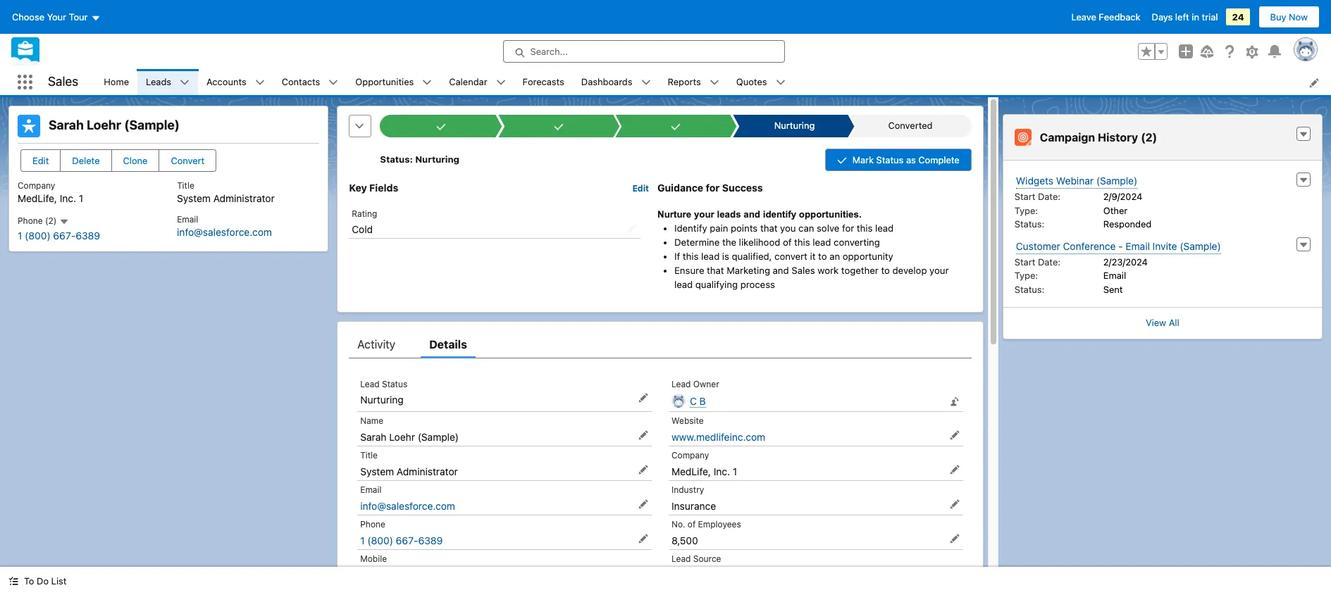 Task type: locate. For each thing, give the bounding box(es) containing it.
contacts list item
[[273, 69, 347, 95]]

status inside button
[[877, 154, 904, 166]]

to
[[819, 251, 827, 262], [882, 265, 890, 276]]

text default image inside 'to do list' button
[[8, 577, 18, 587]]

1 horizontal spatial (2)
[[1141, 131, 1158, 144]]

title down convert "button"
[[177, 180, 194, 191]]

of right no.
[[688, 520, 696, 530]]

date: for widgets
[[1038, 191, 1061, 202]]

1 vertical spatial 1 (800) 667-6389 link
[[360, 535, 443, 547]]

text default image inside calendar list item
[[496, 78, 506, 88]]

title down name
[[360, 451, 378, 461]]

text default image inside accounts list item
[[255, 78, 265, 88]]

2 vertical spatial nurturing
[[360, 394, 404, 406]]

reports list item
[[660, 69, 728, 95]]

1 horizontal spatial medlife,
[[672, 466, 711, 478]]

text default image inside "opportunities" list item
[[423, 78, 432, 88]]

1 vertical spatial 1 (800) 667-6389
[[360, 535, 443, 547]]

1 (800) 667-6389 down phone (2) popup button
[[18, 230, 100, 242]]

of inside nurture your leads and identify opportunities. identify pain points that you can solve for this lead determine the likelihood of this lead converting if this lead is qualified, convert it to an opportunity ensure that marketing and sales work together to develop your lead qualifying process
[[783, 237, 792, 248]]

opportunity
[[843, 251, 894, 262]]

0 horizontal spatial for
[[706, 182, 720, 194]]

0 vertical spatial of
[[783, 237, 792, 248]]

info@salesforce.com down title system administrator
[[177, 226, 272, 238]]

0 vertical spatial medlife,
[[18, 193, 57, 205]]

1 status: from the top
[[1015, 219, 1045, 230]]

1 down the 'www.medlifeinc.com' link
[[733, 466, 738, 478]]

1 vertical spatial of
[[688, 520, 696, 530]]

text default image for calendar
[[496, 78, 506, 88]]

1 vertical spatial company
[[672, 451, 709, 461]]

1 down the delete button
[[79, 193, 83, 205]]

sarah loehr (sample)
[[49, 118, 180, 133], [360, 431, 459, 443]]

leads list item
[[137, 69, 198, 95]]

1 vertical spatial administrator
[[397, 466, 458, 478]]

medlife, up phone (2)
[[18, 193, 57, 205]]

campaign history (2)
[[1040, 131, 1158, 144]]

1 vertical spatial inc.
[[714, 466, 730, 478]]

converting
[[834, 237, 880, 248]]

phone
[[18, 216, 43, 226], [360, 520, 386, 530]]

1 date: from the top
[[1038, 191, 1061, 202]]

2 date: from the top
[[1038, 256, 1061, 268]]

status:
[[1015, 219, 1045, 230], [1015, 284, 1045, 295]]

if
[[675, 251, 681, 262]]

edit left 'guidance'
[[633, 183, 649, 194]]

system administrator
[[360, 466, 458, 478]]

8,500
[[672, 535, 698, 547]]

0 horizontal spatial company
[[18, 180, 55, 191]]

(sample) up clone on the left top
[[124, 118, 180, 133]]

text default image inside quotes list item
[[776, 78, 786, 88]]

sarah loehr (sample) up the clone button
[[49, 118, 180, 133]]

tour
[[69, 11, 88, 23]]

status left the as
[[877, 154, 904, 166]]

home link
[[95, 69, 137, 95]]

campaign history element
[[1003, 114, 1323, 339]]

1 vertical spatial type:
[[1015, 270, 1039, 281]]

customer conference - email invite (sample) link
[[1016, 239, 1222, 254]]

b
[[700, 396, 706, 408]]

1 horizontal spatial system
[[360, 466, 394, 478]]

medlife,
[[18, 193, 57, 205], [672, 466, 711, 478]]

info@salesforce.com link down system administrator
[[360, 500, 455, 512]]

this down 'can'
[[795, 237, 811, 248]]

campaign
[[1040, 131, 1096, 144]]

text default image inside leads list item
[[180, 78, 190, 88]]

email down system administrator
[[360, 485, 382, 496]]

0 horizontal spatial that
[[707, 265, 724, 276]]

667- down system administrator
[[396, 535, 418, 547]]

converted link
[[857, 115, 965, 137]]

lead
[[876, 223, 894, 234], [813, 237, 832, 248], [702, 251, 720, 262], [675, 279, 693, 290]]

ensure
[[675, 265, 705, 276]]

text default image inside phone (2) popup button
[[59, 217, 69, 227]]

(2) down company medlife, inc. 1
[[45, 216, 57, 226]]

667- down phone (2) popup button
[[53, 230, 76, 242]]

phone (2)
[[18, 216, 59, 226]]

edit link
[[633, 183, 649, 194]]

start down widgets
[[1015, 191, 1036, 202]]

1 vertical spatial (2)
[[45, 216, 57, 226]]

0 vertical spatial phone
[[18, 216, 43, 226]]

status for lead status
[[382, 379, 408, 390]]

opportunities link
[[347, 69, 423, 95]]

(sample) right invite at the right of page
[[1180, 240, 1222, 252]]

phone up mobile
[[360, 520, 386, 530]]

0 vertical spatial edit
[[32, 155, 49, 166]]

lead up name
[[360, 379, 380, 390]]

667-
[[53, 230, 76, 242], [396, 535, 418, 547]]

text default image for contacts
[[329, 78, 339, 88]]

0 vertical spatial sales
[[48, 74, 78, 89]]

edit email image
[[639, 500, 649, 509]]

qualified,
[[732, 251, 772, 262]]

for left success
[[706, 182, 720, 194]]

status: up customer in the right top of the page
[[1015, 219, 1045, 230]]

opportunities list item
[[347, 69, 441, 95]]

text default image down company medlife, inc. 1
[[59, 217, 69, 227]]

0 vertical spatial sarah loehr (sample)
[[49, 118, 180, 133]]

(800) for the rightmost 1 (800) 667-6389 link
[[368, 535, 393, 547]]

text default image inside dashboards list item
[[641, 78, 651, 88]]

2 start date: from the top
[[1015, 256, 1061, 268]]

search...
[[531, 46, 568, 57]]

2/9/2024
[[1104, 191, 1143, 202]]

0 horizontal spatial administrator
[[213, 193, 275, 205]]

0 vertical spatial inc.
[[60, 193, 76, 205]]

this right if
[[683, 251, 699, 262]]

your up identify
[[694, 209, 715, 220]]

1 vertical spatial sarah loehr (sample)
[[360, 431, 459, 443]]

0 horizontal spatial inc.
[[60, 193, 76, 205]]

start date: for customer
[[1015, 256, 1061, 268]]

24
[[1233, 11, 1245, 23]]

inc. up phone (2) popup button
[[60, 193, 76, 205]]

edit title image
[[639, 465, 649, 475]]

status: for customer conference - email invite (sample)
[[1015, 284, 1045, 295]]

1 (800) 667-6389
[[18, 230, 100, 242], [360, 535, 443, 547]]

that up likelihood
[[761, 223, 778, 234]]

dashboards link
[[573, 69, 641, 95]]

sarah loehr (sample) up system administrator
[[360, 431, 459, 443]]

success
[[722, 182, 763, 194]]

sales down it
[[792, 265, 815, 276]]

edit
[[32, 155, 49, 166], [633, 183, 649, 194]]

email inside email info@salesforce.com
[[177, 214, 198, 225]]

1 inside company medlife, inc. 1
[[79, 193, 83, 205]]

status: down customer in the right top of the page
[[1015, 284, 1045, 295]]

0 vertical spatial 1 (800) 667-6389
[[18, 230, 100, 242]]

1 vertical spatial phone
[[360, 520, 386, 530]]

company medlife, inc. 1
[[18, 180, 83, 205]]

nurturing right :
[[415, 154, 460, 165]]

0 vertical spatial and
[[744, 209, 761, 220]]

1 start date: from the top
[[1015, 191, 1061, 202]]

convert
[[171, 155, 205, 166]]

this up converting
[[857, 223, 873, 234]]

1 horizontal spatial title
[[360, 451, 378, 461]]

1 vertical spatial and
[[773, 265, 789, 276]]

type:
[[1015, 205, 1039, 216], [1015, 270, 1039, 281]]

invite
[[1153, 240, 1178, 252]]

(sample) up 2/9/2024
[[1097, 175, 1138, 187]]

customer conference - email invite (sample)
[[1016, 240, 1222, 252]]

days left in trial
[[1152, 11, 1219, 23]]

company up medlife, inc. 1
[[672, 451, 709, 461]]

(800) down phone (2)
[[25, 230, 51, 242]]

widgets webinar (sample) link
[[1016, 173, 1138, 189]]

nurturing down quotes list item
[[775, 120, 815, 131]]

0 vertical spatial date:
[[1038, 191, 1061, 202]]

date: down widgets
[[1038, 191, 1061, 202]]

loehr up 'delete'
[[87, 118, 121, 133]]

0 horizontal spatial (800)
[[25, 230, 51, 242]]

1 vertical spatial (800)
[[368, 535, 393, 547]]

buy
[[1271, 11, 1287, 23]]

text default image for dashboards
[[641, 78, 651, 88]]

responded
[[1104, 219, 1152, 230]]

edit up company medlife, inc. 1
[[32, 155, 49, 166]]

(sample) inside widgets webinar (sample) link
[[1097, 175, 1138, 187]]

phone inside phone (2) popup button
[[18, 216, 43, 226]]

1 vertical spatial edit
[[633, 183, 649, 194]]

1 vertical spatial info@salesforce.com link
[[360, 500, 455, 512]]

phone (2) button
[[18, 216, 69, 227]]

email down title system administrator
[[177, 214, 198, 225]]

group
[[1139, 43, 1168, 60]]

1 vertical spatial start date:
[[1015, 256, 1061, 268]]

edit no. of employees image
[[950, 534, 960, 544]]

0 vertical spatial this
[[857, 223, 873, 234]]

1 vertical spatial 667-
[[396, 535, 418, 547]]

2 status: from the top
[[1015, 284, 1045, 295]]

inc.
[[60, 193, 76, 205], [714, 466, 730, 478]]

details link
[[429, 330, 467, 359]]

details
[[429, 338, 467, 351]]

1 vertical spatial to
[[882, 265, 890, 276]]

1 vertical spatial status:
[[1015, 284, 1045, 295]]

1 vertical spatial start
[[1015, 256, 1036, 268]]

(800)
[[25, 230, 51, 242], [368, 535, 393, 547]]

1 vertical spatial for
[[842, 223, 855, 234]]

accounts list item
[[198, 69, 273, 95]]

delete
[[72, 155, 100, 166]]

administrator inside title system administrator
[[213, 193, 275, 205]]

(2) right "history"
[[1141, 131, 1158, 144]]

lead image
[[18, 115, 40, 137]]

company for company medlife, inc. 1
[[18, 180, 55, 191]]

it
[[810, 251, 816, 262]]

company down edit button
[[18, 180, 55, 191]]

1 (800) 667-6389 link down phone (2) popup button
[[18, 230, 100, 242]]

0 vertical spatial (2)
[[1141, 131, 1158, 144]]

0 vertical spatial info@salesforce.com link
[[177, 226, 272, 238]]

guidance
[[658, 182, 704, 194]]

text default image
[[180, 78, 190, 88], [329, 78, 339, 88], [423, 78, 432, 88], [496, 78, 506, 88], [641, 78, 651, 88], [776, 78, 786, 88], [1299, 130, 1309, 139]]

1 horizontal spatial company
[[672, 451, 709, 461]]

0 vertical spatial (800)
[[25, 230, 51, 242]]

info@salesforce.com
[[177, 226, 272, 238], [360, 500, 455, 512]]

system down name
[[360, 466, 394, 478]]

tab list
[[349, 330, 972, 359]]

0 vertical spatial nurturing
[[775, 120, 815, 131]]

1 horizontal spatial phone
[[360, 520, 386, 530]]

1 down phone (2)
[[18, 230, 22, 242]]

1 (800) 667-6389 up mobile
[[360, 535, 443, 547]]

inc. down the 'www.medlifeinc.com' link
[[714, 466, 730, 478]]

likelihood
[[739, 237, 781, 248]]

edit phone image
[[639, 534, 649, 544]]

0 horizontal spatial 1 (800) 667-6389 link
[[18, 230, 100, 242]]

lead for lead source
[[672, 554, 691, 565]]

0 horizontal spatial (2)
[[45, 216, 57, 226]]

type: down customer in the right top of the page
[[1015, 270, 1039, 281]]

1 horizontal spatial (800)
[[368, 535, 393, 547]]

0 vertical spatial system
[[177, 193, 211, 205]]

leave
[[1072, 11, 1097, 23]]

and up points
[[744, 209, 761, 220]]

your
[[694, 209, 715, 220], [930, 265, 949, 276]]

1 horizontal spatial nurturing
[[415, 154, 460, 165]]

1 horizontal spatial edit
[[633, 183, 649, 194]]

info@salesforce.com down system administrator
[[360, 500, 455, 512]]

to right it
[[819, 251, 827, 262]]

phone for phone (2)
[[18, 216, 43, 226]]

to do list button
[[0, 568, 75, 596]]

1 vertical spatial info@salesforce.com
[[360, 500, 455, 512]]

0 horizontal spatial phone
[[18, 216, 43, 226]]

info@salesforce.com link down title system administrator
[[177, 226, 272, 238]]

nurture
[[658, 209, 692, 220]]

2 horizontal spatial nurturing
[[775, 120, 815, 131]]

1 vertical spatial date:
[[1038, 256, 1061, 268]]

in
[[1192, 11, 1200, 23]]

lead up converting
[[876, 223, 894, 234]]

0 vertical spatial sarah
[[49, 118, 84, 133]]

leads link
[[137, 69, 180, 95]]

text default image for opportunities
[[423, 78, 432, 88]]

start date: for widgets
[[1015, 191, 1061, 202]]

pain
[[710, 223, 729, 234]]

text default image
[[255, 78, 265, 88], [710, 78, 720, 88], [59, 217, 69, 227], [8, 577, 18, 587]]

0 vertical spatial start
[[1015, 191, 1036, 202]]

loehr up system administrator
[[389, 431, 415, 443]]

0 horizontal spatial sarah loehr (sample)
[[49, 118, 180, 133]]

to down the opportunity
[[882, 265, 890, 276]]

0 vertical spatial 6389
[[76, 230, 100, 242]]

nurturing inside path options list box
[[775, 120, 815, 131]]

start date: down widgets
[[1015, 191, 1061, 202]]

1 vertical spatial nurturing
[[415, 154, 460, 165]]

0 vertical spatial type:
[[1015, 205, 1039, 216]]

www.medlifeinc.com link
[[672, 431, 766, 443]]

email right '-'
[[1126, 240, 1151, 252]]

1 horizontal spatial inc.
[[714, 466, 730, 478]]

identify
[[675, 223, 708, 234]]

date: down customer in the right top of the page
[[1038, 256, 1061, 268]]

nurturing down the lead status at the left
[[360, 394, 404, 406]]

1 horizontal spatial that
[[761, 223, 778, 234]]

choose your tour button
[[11, 6, 101, 28]]

0 horizontal spatial title
[[177, 180, 194, 191]]

for up converting
[[842, 223, 855, 234]]

company for company
[[672, 451, 709, 461]]

medlife, up "industry"
[[672, 466, 711, 478]]

sales left home
[[48, 74, 78, 89]]

(800) up mobile
[[368, 535, 393, 547]]

1 horizontal spatial 1 (800) 667-6389 link
[[360, 535, 443, 547]]

of down you
[[783, 237, 792, 248]]

edit lead status image
[[639, 394, 649, 403]]

text default image right reports
[[710, 78, 720, 88]]

1 horizontal spatial sarah loehr (sample)
[[360, 431, 459, 443]]

0 horizontal spatial system
[[177, 193, 211, 205]]

calendar link
[[441, 69, 496, 95]]

and down convert
[[773, 265, 789, 276]]

forecasts
[[523, 76, 565, 87]]

lead left is
[[702, 251, 720, 262]]

start date: down customer in the right top of the page
[[1015, 256, 1061, 268]]

nurturing
[[775, 120, 815, 131], [415, 154, 460, 165], [360, 394, 404, 406]]

that up qualifying
[[707, 265, 724, 276]]

6389
[[76, 230, 100, 242], [418, 535, 443, 547]]

0 horizontal spatial sarah
[[49, 118, 84, 133]]

1 horizontal spatial sarah
[[360, 431, 387, 443]]

0 vertical spatial status:
[[1015, 219, 1045, 230]]

this
[[857, 223, 873, 234], [795, 237, 811, 248], [683, 251, 699, 262]]

phone down company medlife, inc. 1
[[18, 216, 43, 226]]

1 vertical spatial loehr
[[389, 431, 415, 443]]

1 horizontal spatial your
[[930, 265, 949, 276]]

1 vertical spatial this
[[795, 237, 811, 248]]

activity link
[[358, 330, 396, 359]]

2 vertical spatial this
[[683, 251, 699, 262]]

text default image for leads
[[180, 78, 190, 88]]

system down convert
[[177, 193, 211, 205]]

choose your tour
[[12, 11, 88, 23]]

clone
[[123, 155, 148, 166]]

0 vertical spatial title
[[177, 180, 194, 191]]

1 start from the top
[[1015, 191, 1036, 202]]

text default image for quotes
[[776, 78, 786, 88]]

1 horizontal spatial info@salesforce.com
[[360, 500, 455, 512]]

start down customer in the right top of the page
[[1015, 256, 1036, 268]]

text default image right accounts
[[255, 78, 265, 88]]

1 vertical spatial sales
[[792, 265, 815, 276]]

do
[[37, 576, 49, 587]]

list
[[95, 69, 1332, 95]]

the
[[723, 237, 737, 248]]

title inside title system administrator
[[177, 180, 194, 191]]

0 horizontal spatial your
[[694, 209, 715, 220]]

for
[[706, 182, 720, 194], [842, 223, 855, 234]]

1 type: from the top
[[1015, 205, 1039, 216]]

1 vertical spatial 6389
[[418, 535, 443, 547]]

sarah right lead icon
[[49, 118, 84, 133]]

to
[[24, 576, 34, 587]]

2 start from the top
[[1015, 256, 1036, 268]]

history
[[1098, 131, 1139, 144]]

status up name
[[382, 379, 408, 390]]

now
[[1289, 11, 1308, 23]]

lead up c on the bottom of page
[[672, 379, 691, 390]]

company inside company medlife, inc. 1
[[18, 180, 55, 191]]

text default image left the to
[[8, 577, 18, 587]]

edit company image
[[950, 465, 960, 475]]

type: for widgets webinar (sample)
[[1015, 205, 1039, 216]]

type: down widgets
[[1015, 205, 1039, 216]]

1 vertical spatial title
[[360, 451, 378, 461]]

for inside nurture your leads and identify opportunities. identify pain points that you can solve for this lead determine the likelihood of this lead converting if this lead is qualified, convert it to an opportunity ensure that marketing and sales work together to develop your lead qualifying process
[[842, 223, 855, 234]]

your right develop
[[930, 265, 949, 276]]

sales inside nurture your leads and identify opportunities. identify pain points that you can solve for this lead determine the likelihood of this lead converting if this lead is qualified, convert it to an opportunity ensure that marketing and sales work together to develop your lead qualifying process
[[792, 265, 815, 276]]

1 horizontal spatial this
[[795, 237, 811, 248]]

text default image inside contacts list item
[[329, 78, 339, 88]]

lead down 8,500
[[672, 554, 691, 565]]

2 type: from the top
[[1015, 270, 1039, 281]]

sarah down name
[[360, 431, 387, 443]]

1 (800) 667-6389 link up mobile
[[360, 535, 443, 547]]

1 horizontal spatial sales
[[792, 265, 815, 276]]



Task type: describe. For each thing, give the bounding box(es) containing it.
contacts link
[[273, 69, 329, 95]]

lead for lead owner
[[672, 379, 691, 390]]

1 horizontal spatial 1 (800) 667-6389
[[360, 535, 443, 547]]

1 horizontal spatial loehr
[[389, 431, 415, 443]]

convert button
[[159, 149, 217, 172]]

system inside title system administrator
[[177, 193, 211, 205]]

other
[[1104, 205, 1128, 216]]

to do list
[[24, 576, 67, 587]]

identify
[[763, 209, 797, 220]]

1 vertical spatial your
[[930, 265, 949, 276]]

you
[[780, 223, 796, 234]]

edit button
[[20, 149, 61, 172]]

delete button
[[60, 149, 112, 172]]

medlife, inc. 1
[[672, 466, 738, 478]]

converted
[[889, 120, 933, 131]]

lead down ensure
[[675, 279, 693, 290]]

widgets webinar (sample)
[[1016, 175, 1138, 187]]

status up fields
[[380, 154, 410, 165]]

lead for lead status
[[360, 379, 380, 390]]

title for title
[[360, 451, 378, 461]]

medlife, inside company medlife, inc. 1
[[18, 193, 57, 205]]

nurture your leads and identify opportunities. identify pain points that you can solve for this lead determine the likelihood of this lead converting if this lead is qualified, convert it to an opportunity ensure that marketing and sales work together to develop your lead qualifying process
[[658, 209, 949, 290]]

edit inside edit button
[[32, 155, 49, 166]]

email up sent
[[1104, 270, 1127, 281]]

rating
[[352, 209, 377, 219]]

type: for customer conference - email invite (sample)
[[1015, 270, 1039, 281]]

status : nurturing
[[380, 154, 460, 165]]

1 vertical spatial sarah
[[360, 431, 387, 443]]

status for mark status as complete
[[877, 154, 904, 166]]

list containing home
[[95, 69, 1332, 95]]

1 horizontal spatial info@salesforce.com link
[[360, 500, 455, 512]]

industry
[[672, 485, 705, 496]]

c b link
[[690, 394, 706, 409]]

dashboards list item
[[573, 69, 660, 95]]

no. of employees
[[672, 520, 741, 530]]

insurance
[[672, 500, 716, 512]]

clone button
[[111, 149, 160, 172]]

(sample) inside customer conference - email invite (sample) link
[[1180, 240, 1222, 252]]

can
[[799, 223, 815, 234]]

edit name image
[[639, 431, 649, 440]]

forecasts link
[[514, 69, 573, 95]]

text default image inside campaign history element
[[1299, 130, 1309, 139]]

view all link
[[1004, 307, 1323, 339]]

tab list containing activity
[[349, 330, 972, 359]]

employees
[[698, 520, 741, 530]]

opportunities
[[356, 76, 414, 87]]

-
[[1119, 240, 1124, 252]]

accounts
[[207, 76, 247, 87]]

trial
[[1202, 11, 1219, 23]]

start for widgets webinar (sample)
[[1015, 191, 1036, 202]]

0 horizontal spatial of
[[688, 520, 696, 530]]

1 up mobile
[[360, 535, 365, 547]]

0 horizontal spatial 6389
[[76, 230, 100, 242]]

no.
[[672, 520, 686, 530]]

edit website image
[[950, 431, 960, 440]]

0 vertical spatial loehr
[[87, 118, 121, 133]]

webinar
[[1057, 175, 1094, 187]]

title for title system administrator
[[177, 180, 194, 191]]

date: for customer
[[1038, 256, 1061, 268]]

name
[[360, 416, 384, 427]]

email inside customer conference - email invite (sample) link
[[1126, 240, 1151, 252]]

lead status
[[360, 379, 408, 390]]

mark status as complete
[[853, 154, 960, 166]]

marketing
[[727, 265, 771, 276]]

title system administrator
[[177, 180, 275, 205]]

start for customer conference - email invite (sample)
[[1015, 256, 1036, 268]]

process
[[741, 279, 775, 290]]

0 horizontal spatial info@salesforce.com
[[177, 226, 272, 238]]

quotes list item
[[728, 69, 794, 95]]

c
[[690, 396, 697, 408]]

accounts link
[[198, 69, 255, 95]]

0 horizontal spatial and
[[744, 209, 761, 220]]

opportunities.
[[799, 209, 862, 220]]

owner
[[694, 379, 720, 390]]

edit industry image
[[950, 500, 960, 509]]

view all
[[1146, 317, 1180, 329]]

1 horizontal spatial and
[[773, 265, 789, 276]]

calendar
[[449, 76, 488, 87]]

1 vertical spatial system
[[360, 466, 394, 478]]

quotes link
[[728, 69, 776, 95]]

0 vertical spatial 667-
[[53, 230, 76, 242]]

complete
[[919, 154, 960, 166]]

leads
[[717, 209, 741, 220]]

as
[[907, 154, 916, 166]]

1 horizontal spatial 6389
[[418, 535, 443, 547]]

leave feedback link
[[1072, 11, 1141, 23]]

website
[[672, 416, 704, 427]]

2 horizontal spatial this
[[857, 223, 873, 234]]

customer
[[1016, 240, 1061, 252]]

(800) for topmost 1 (800) 667-6389 link
[[25, 230, 51, 242]]

search... button
[[503, 40, 785, 63]]

mark status as complete button
[[825, 149, 972, 171]]

choose
[[12, 11, 44, 23]]

calendar list item
[[441, 69, 514, 95]]

inc. inside company medlife, inc. 1
[[60, 193, 76, 205]]

lead down solve
[[813, 237, 832, 248]]

0 horizontal spatial this
[[683, 251, 699, 262]]

mobile
[[360, 554, 387, 565]]

0 horizontal spatial info@salesforce.com link
[[177, 226, 272, 238]]

status: for widgets webinar (sample)
[[1015, 219, 1045, 230]]

phone for phone
[[360, 520, 386, 530]]

sent
[[1104, 284, 1123, 295]]

activity
[[358, 338, 396, 351]]

mark
[[853, 154, 874, 166]]

c b
[[690, 396, 706, 408]]

feedback
[[1099, 11, 1141, 23]]

key fields
[[349, 182, 399, 194]]

contacts
[[282, 76, 320, 87]]

together
[[842, 265, 879, 276]]

is
[[723, 251, 730, 262]]

1 horizontal spatial 667-
[[396, 535, 418, 547]]

(sample) up system administrator
[[418, 431, 459, 443]]

(2) inside campaign history element
[[1141, 131, 1158, 144]]

(2) inside popup button
[[45, 216, 57, 226]]

develop
[[893, 265, 927, 276]]

points
[[731, 223, 758, 234]]

leave feedback
[[1072, 11, 1141, 23]]

1 horizontal spatial administrator
[[397, 466, 458, 478]]

reports
[[668, 76, 701, 87]]

your
[[47, 11, 66, 23]]

0 vertical spatial to
[[819, 251, 827, 262]]

www.medlifeinc.com
[[672, 431, 766, 443]]

widgets
[[1016, 175, 1054, 187]]

text default image inside reports list item
[[710, 78, 720, 88]]

0 vertical spatial 1 (800) 667-6389 link
[[18, 230, 100, 242]]

source
[[694, 554, 722, 565]]

left
[[1176, 11, 1190, 23]]

0 horizontal spatial sales
[[48, 74, 78, 89]]

days
[[1152, 11, 1173, 23]]

cold
[[352, 224, 373, 236]]

qualifying
[[696, 279, 738, 290]]

:
[[410, 154, 413, 165]]

path options list box
[[380, 115, 972, 137]]

determine
[[675, 237, 720, 248]]

nurturing link
[[739, 115, 848, 137]]

all
[[1169, 317, 1180, 329]]



Task type: vqa. For each thing, say whether or not it's contained in the screenshot.
Just inside Just so you know Information that you submit to the guidance panel can sometimes be transmitted to Trailhead, which is hosted outside your Salesforce org and subject to separate terms and conditions between you and Salesforce. If you have an existing Trailhead account associated with your work email, your in-progress and completed badges can sometimes be included.
no



